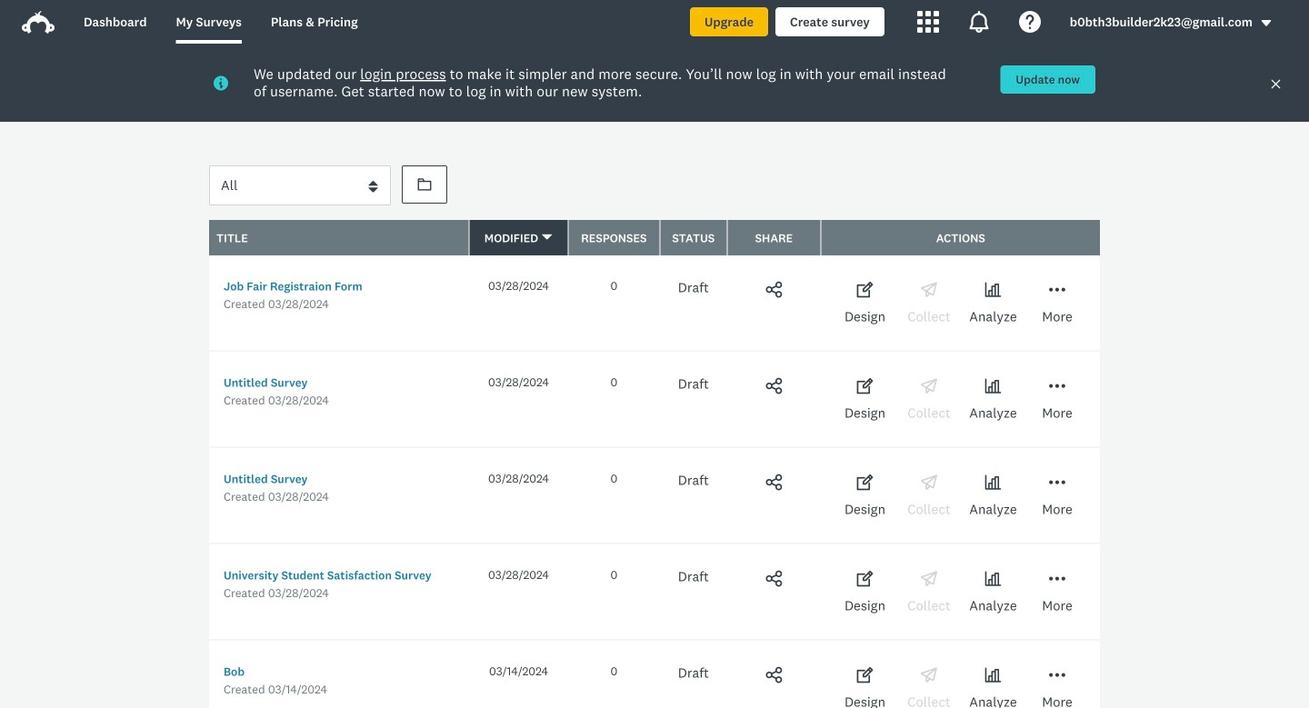 Task type: locate. For each thing, give the bounding box(es) containing it.
1 horizontal spatial products icon image
[[969, 11, 990, 33]]

0 horizontal spatial products icon image
[[918, 11, 939, 33]]

x image
[[1271, 78, 1283, 90]]

2 products icon image from the left
[[969, 11, 990, 33]]

products icon image
[[918, 11, 939, 33], [969, 11, 990, 33]]



Task type: describe. For each thing, give the bounding box(es) containing it.
dropdown arrow image
[[1261, 17, 1273, 30]]

1 products icon image from the left
[[918, 11, 939, 33]]

surveymonkey logo image
[[22, 11, 55, 34]]

help icon image
[[1019, 11, 1041, 33]]



Task type: vqa. For each thing, say whether or not it's contained in the screenshot.
first Products Icon
yes



